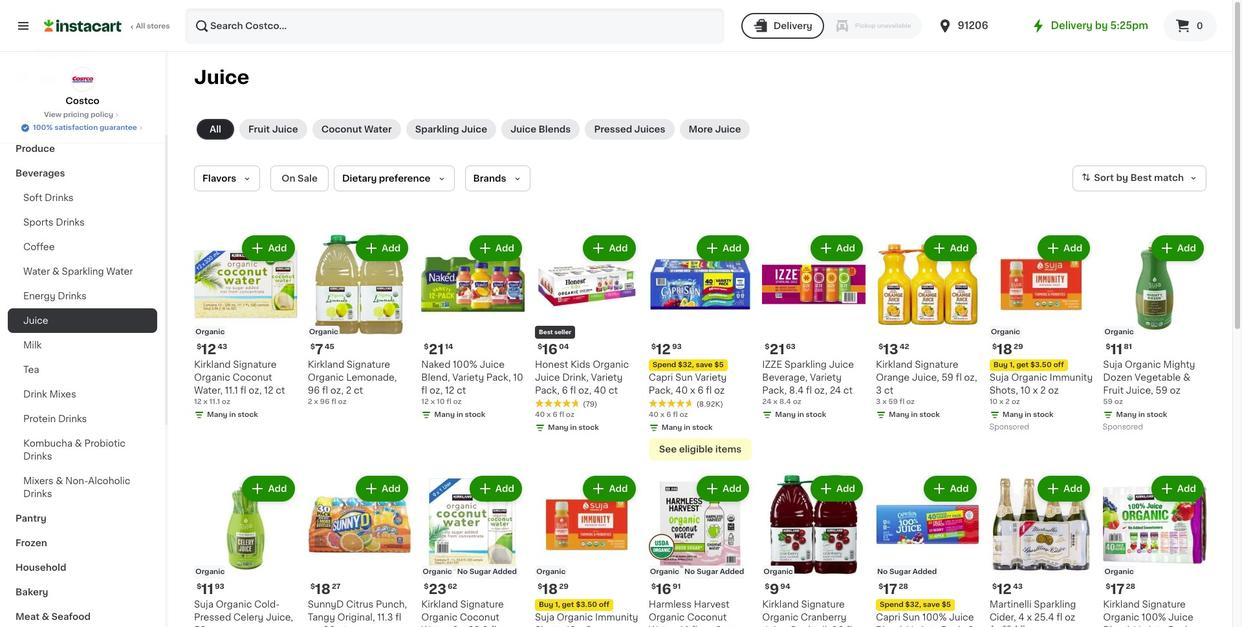 Task type: locate. For each thing, give the bounding box(es) containing it.
11 for $ 11 81
[[1111, 343, 1123, 356]]

coconut water link
[[312, 119, 401, 140]]

2 horizontal spatial water,
[[649, 627, 678, 628]]

on
[[282, 174, 296, 183]]

16 left 04
[[543, 343, 558, 356]]

all inside "link"
[[210, 125, 221, 134]]

1 horizontal spatial buy 1, get $3.50 off
[[994, 362, 1065, 369]]

2 added from the left
[[493, 569, 517, 576]]

item badge image
[[649, 535, 675, 560]]

x inside martinelli sparkling cider, 4 x 25.4 fl oz
[[1027, 614, 1033, 623]]

1 horizontal spatial sponsored badge image
[[1104, 424, 1143, 432]]

buy 1, get $3.50 off up suja organic immunity shots, 10 x 2 oz 10 x 2 oz
[[994, 362, 1065, 369]]

kirkland inside kirkland signature organic coconut water, 11.1 fl oz, 12 ct 12 x 11.1 oz
[[194, 360, 231, 369]]

14 down harmless at the bottom right
[[680, 627, 690, 628]]

1 horizontal spatial spend
[[880, 602, 904, 609]]

1 horizontal spatial fruit
[[1104, 386, 1124, 395]]

59 down vegetable
[[1156, 386, 1168, 395]]

no up kirkland signature organic coconut water, 6 x 33.8 fl oz
[[457, 569, 468, 576]]

in for blend,
[[457, 411, 463, 419]]

1 horizontal spatial 29
[[1014, 343, 1024, 351]]

capri for 12
[[649, 373, 673, 382]]

by
[[1096, 21, 1108, 30], [1117, 174, 1129, 183]]

$ up kirkland signature organic 100% juice blend, variety pac
[[1106, 584, 1111, 591]]

0 button
[[1164, 10, 1217, 41]]

3 sugar from the left
[[697, 569, 719, 576]]

1 vertical spatial save
[[923, 602, 940, 609]]

$ inside $ 7 45
[[310, 343, 315, 351]]

14 inside the harmless harvest organic coconut water, 14 fl oz, 6 ct
[[680, 627, 690, 628]]

oz inside martinelli sparkling cider, 4 x 25.4 fl oz
[[1065, 614, 1076, 623]]

1 vertical spatial 3
[[876, 398, 881, 406]]

1 vertical spatial $ 12 43
[[993, 583, 1023, 597]]

14 inside $ 21 14
[[445, 343, 453, 351]]

add for kirkland signature organic 100% juice blend, variety pac
[[1178, 485, 1197, 494]]

& up energy drinks
[[52, 267, 60, 276]]

40 up (79)
[[594, 386, 607, 395]]

many in stock down suja organic mighty dozen vegetable & fruit juice, 59 oz 59 oz
[[1117, 411, 1168, 419]]

off up suja organic immunity shots, 10 x 2 oz 10 x 2 oz
[[1054, 362, 1065, 369]]

oz, inside honest kids organic juice drink, variety pack, 6 fl oz, 40 ct
[[579, 386, 592, 395]]

in down suja organic immunity shots, 10 x 2 oz 10 x 2 oz
[[1025, 411, 1032, 419]]

oz, inside izze sparkling juice beverage, variety pack, 8.4 fl oz, 24 ct 24 x 8.4 oz
[[815, 386, 828, 395]]

1 vertical spatial 1,
[[555, 602, 560, 609]]

0 horizontal spatial spend
[[653, 362, 677, 369]]

12
[[202, 343, 216, 356], [656, 343, 671, 356], [264, 386, 274, 395], [445, 386, 455, 395], [194, 398, 202, 406], [422, 398, 429, 406], [997, 583, 1012, 597]]

1 horizontal spatial 1,
[[1010, 362, 1015, 369]]

0 horizontal spatial save
[[696, 362, 713, 369]]

stock
[[238, 411, 258, 419], [920, 411, 940, 419], [465, 411, 486, 419], [806, 411, 827, 419], [1034, 411, 1054, 419], [1147, 411, 1168, 419], [579, 424, 599, 431], [693, 424, 713, 432]]

spend down the $ 12 93
[[653, 362, 677, 369]]

all left the stores
[[136, 23, 145, 30]]

many for kirkland signature orange juice, 59 fl oz, 3 ct
[[889, 411, 910, 419]]

x inside kirkland signature organic coconut water, 11.1 fl oz, 12 ct 12 x 11.1 oz
[[203, 398, 208, 406]]

add button for kirkland signature organic cranberry juice cocktail, 96 
[[812, 477, 862, 501]]

11 left the 81
[[1111, 343, 1123, 356]]

2 horizontal spatial sugar
[[890, 569, 911, 576]]

1, up suja organic immunity shots, 10 x 2 oz 10 x 2 oz
[[1010, 362, 1015, 369]]

many in stock for shots,
[[1003, 411, 1054, 419]]

stock for x
[[1034, 411, 1054, 419]]

all for all
[[210, 125, 221, 134]]

ct inside izze sparkling juice beverage, variety pack, 8.4 fl oz, 24 ct 24 x 8.4 oz
[[844, 386, 853, 395]]

1 horizontal spatial 28
[[1127, 584, 1136, 591]]

0 horizontal spatial $3.50
[[576, 602, 597, 609]]

2 3 from the top
[[876, 398, 881, 406]]

fruit inside suja organic mighty dozen vegetable & fruit juice, 59 oz 59 oz
[[1104, 386, 1124, 395]]

1 3 from the top
[[876, 386, 882, 395]]

stock down suja organic immunity shots, 10 x 2 oz 10 x 2 oz
[[1034, 411, 1054, 419]]

$ left 62
[[424, 584, 429, 591]]

best for best seller
[[539, 329, 553, 335]]

sugar up kirkland signature organic coconut water, 6 x 33.8 fl oz
[[470, 569, 491, 576]]

drinks down "mixers"
[[23, 490, 52, 499]]

0 vertical spatial save
[[696, 362, 713, 369]]

$ inside the $ 18 27
[[310, 584, 315, 591]]

kirkland for kirkland signature organic 100% juice blend, variety pac
[[1104, 601, 1140, 610]]

variety inside kirkland signature organic 100% juice blend, variety pac
[[1135, 627, 1166, 628]]

signature inside kirkland signature organic cranberry juice cocktail, 96
[[802, 601, 845, 610]]

0 horizontal spatial spend $32, save $5
[[653, 362, 724, 369]]

organic
[[195, 329, 225, 336], [309, 329, 339, 336], [991, 329, 1021, 336], [1105, 329, 1134, 336], [593, 360, 629, 369], [1125, 360, 1162, 369], [194, 373, 230, 382], [308, 373, 344, 382], [1012, 373, 1048, 382], [195, 569, 225, 576], [537, 569, 566, 576], [423, 569, 452, 576], [650, 569, 680, 576], [764, 569, 793, 576], [1105, 569, 1134, 576], [216, 601, 252, 610], [557, 614, 593, 623], [422, 614, 458, 623], [649, 614, 685, 623], [763, 614, 799, 623], [1104, 614, 1140, 623]]

signature for kirkland signature organic lemonade, 96 fl oz, 2 ct 2 x 96 fl oz
[[347, 360, 390, 369]]

add for suja organic cold- pressed celery juice, 59 oz
[[268, 485, 287, 494]]

coconut water
[[321, 125, 392, 134]]

1 horizontal spatial by
[[1117, 174, 1129, 183]]

variety
[[591, 373, 623, 382], [453, 373, 484, 382], [695, 373, 727, 382], [810, 373, 842, 382], [907, 627, 939, 628], [1135, 627, 1166, 628]]

2 horizontal spatial juice,
[[1127, 386, 1154, 395]]

add for kirkland signature organic lemonade, 96 fl oz, 2 ct
[[382, 244, 401, 253]]

honest
[[535, 360, 569, 369]]

29 up suja organic immunity shots, 10 x 2 oz 10 x 2 oz
[[1014, 343, 1024, 351]]

orange
[[876, 373, 910, 382]]

0 vertical spatial get
[[1017, 362, 1029, 369]]

17 for spend
[[884, 583, 898, 597]]

signature for kirkland signature organic coconut water, 11.1 fl oz, 12 ct 12 x 11.1 oz
[[233, 360, 277, 369]]

water, inside kirkland signature organic coconut water, 6 x 33.8 fl oz
[[422, 627, 450, 628]]

shots, inside suja organic immunity shots, 10 x 2 oz 10 x 2 oz
[[990, 386, 1019, 395]]

$ up naked
[[424, 343, 429, 351]]

0 horizontal spatial 16
[[543, 343, 558, 356]]

$ inside "$ 9 94"
[[765, 584, 770, 591]]

25.4
[[1035, 614, 1055, 623]]

x inside kirkland signature orange juice, 59 fl oz, 3 ct 3 x 59 fl oz
[[883, 398, 887, 406]]

signature inside kirkland signature organic lemonade, 96 fl oz, 2 ct 2 x 96 fl oz
[[347, 360, 390, 369]]

0 horizontal spatial $32,
[[678, 362, 694, 369]]

in for juice,
[[912, 411, 918, 419]]

93 up suja organic cold- pressed celery juice, 59 oz
[[215, 584, 224, 591]]

93 inside $ 11 93
[[215, 584, 224, 591]]

$ 18 29 up suja organic immunity shots, 10 x 2 oz
[[538, 583, 569, 597]]

0 horizontal spatial shots,
[[535, 627, 564, 628]]

coffee link
[[8, 235, 157, 260]]

more juice link
[[680, 119, 750, 140]]

protein drinks
[[23, 415, 87, 424]]

sun inside capri sun variety pack, 40 x 6 fl oz
[[676, 373, 693, 382]]

1 horizontal spatial delivery
[[1052, 21, 1093, 30]]

spend $32, save $5 up capri sun 100% juice blend, variety pack,
[[880, 602, 952, 609]]

1 horizontal spatial $3.50
[[1031, 362, 1052, 369]]

0 horizontal spatial water,
[[194, 386, 223, 395]]

soft drinks
[[23, 194, 74, 203]]

water & sparkling water link
[[8, 260, 157, 284]]

0 vertical spatial shots,
[[990, 386, 1019, 395]]

suja for suja organic immunity shots, 10 x 2 oz 10 x 2 oz
[[990, 373, 1009, 382]]

$5 up capri sun 100% juice blend, variety pack,
[[942, 602, 952, 609]]

96 down $ 7 45
[[320, 398, 330, 406]]

1 no from the left
[[878, 569, 888, 576]]

1 vertical spatial shots,
[[535, 627, 564, 628]]

drinks down the water & sparkling water
[[58, 292, 87, 301]]

many in stock for juice,
[[889, 411, 940, 419]]

in down naked 100% juice blend, variety pack, 10 fl oz, 12 ct 12 x 10 fl oz
[[457, 411, 463, 419]]

immunity inside suja organic immunity shots, 10 x 2 oz 10 x 2 oz
[[1050, 373, 1093, 382]]

ct inside kirkland signature organic coconut water, 11.1 fl oz, 12 ct 12 x 11.1 oz
[[276, 386, 285, 395]]

organic no sugar added up 91
[[650, 569, 745, 576]]

buy 1, get $3.50 off up suja organic immunity shots, 10 x 2 oz
[[539, 602, 610, 609]]

6 up (8.92k)
[[698, 386, 704, 395]]

no up capri sun 100% juice blend, variety pack,
[[878, 569, 888, 576]]

1 vertical spatial all
[[210, 125, 221, 134]]

signature inside kirkland signature orange juice, 59 fl oz, 3 ct 3 x 59 fl oz
[[915, 360, 959, 369]]

harmless harvest organic coconut water, 14 fl oz, 6 ct
[[649, 601, 733, 628]]

11.3
[[377, 614, 393, 623]]

signature for kirkland signature organic 100% juice blend, variety pac
[[1143, 601, 1186, 610]]

1 horizontal spatial all
[[210, 125, 221, 134]]

$ inside the $ 11 81
[[1106, 343, 1111, 351]]

$ 12 43 for kirkland signature organic coconut water, 11.1 fl oz, 12 ct
[[197, 343, 227, 356]]

6 down drink, at the left bottom of page
[[562, 386, 568, 395]]

water down coffee in the top left of the page
[[23, 267, 50, 276]]

93
[[672, 343, 682, 351], [215, 584, 224, 591]]

add button for suja organic immunity shots, 10 x 2 oz
[[585, 477, 635, 501]]

stock for ct
[[238, 411, 258, 419]]

$ left 45
[[310, 343, 315, 351]]

citrus
[[346, 601, 374, 610]]

eligible
[[679, 445, 713, 454]]

add button for sunnyd citrus punch, tangy original, 11.3 fl oz, 30 ct
[[357, 477, 407, 501]]

oz inside suja organic immunity shots, 10 x 2 oz
[[594, 627, 605, 628]]

1 horizontal spatial 24
[[830, 386, 842, 395]]

fl inside capri sun variety pack, 40 x 6 fl oz
[[706, 386, 712, 395]]

kirkland inside kirkland signature organic 100% juice blend, variety pac
[[1104, 601, 1140, 610]]

6 inside the harmless harvest organic coconut water, 14 fl oz, 6 ct
[[716, 627, 722, 628]]

$ inside $ 21 63
[[765, 343, 770, 351]]

best
[[1131, 174, 1152, 183], [539, 329, 553, 335]]

1 horizontal spatial 40 x 6 fl oz
[[649, 411, 688, 419]]

0 horizontal spatial by
[[1096, 21, 1108, 30]]

0 vertical spatial fruit
[[249, 125, 270, 134]]

$ 18 27
[[310, 583, 341, 597]]

$ left 42
[[879, 343, 884, 351]]

stock down kirkland signature orange juice, 59 fl oz, 3 ct 3 x 59 fl oz
[[920, 411, 940, 419]]

capri for 17
[[876, 614, 901, 623]]

oz inside capri sun variety pack, 40 x 6 fl oz
[[715, 386, 725, 395]]

sun down no sugar added
[[903, 614, 920, 623]]

0 vertical spatial $ 18 29
[[993, 343, 1024, 356]]

drinks down soft drinks link on the top left of the page
[[56, 218, 85, 227]]

1 vertical spatial spend $32, save $5
[[880, 602, 952, 609]]

1 vertical spatial best
[[539, 329, 553, 335]]

2 horizontal spatial no
[[878, 569, 888, 576]]

signature inside kirkland signature organic 100% juice blend, variety pac
[[1143, 601, 1186, 610]]

in for coconut
[[229, 411, 236, 419]]

0 vertical spatial pressed
[[594, 125, 632, 134]]

2 21 from the left
[[770, 343, 785, 356]]

0 horizontal spatial blend,
[[422, 373, 450, 382]]

$3.50
[[1031, 362, 1052, 369], [576, 602, 597, 609]]

0 horizontal spatial $5
[[715, 362, 724, 369]]

sponsored badge image down dozen
[[1104, 424, 1143, 432]]

spend $32, save $5 for 12
[[653, 362, 724, 369]]

stock for 3
[[920, 411, 940, 419]]

0 horizontal spatial organic no sugar added
[[423, 569, 517, 576]]

& for sparkling
[[52, 267, 60, 276]]

many in stock down kirkland signature organic coconut water, 11.1 fl oz, 12 ct 12 x 11.1 oz
[[207, 411, 258, 419]]

dietary preference
[[342, 174, 431, 183]]

stock down izze sparkling juice beverage, variety pack, 8.4 fl oz, 24 ct 24 x 8.4 oz
[[806, 411, 827, 419]]

11 up suja organic cold- pressed celery juice, 59 oz
[[202, 583, 214, 597]]

1 horizontal spatial 43
[[1014, 584, 1023, 591]]

vegetable
[[1135, 373, 1181, 382]]

pack, inside capri sun variety pack, 40 x 6 fl oz
[[649, 386, 673, 395]]

mighty
[[1164, 360, 1196, 369]]

28
[[899, 584, 909, 591], [1127, 584, 1136, 591]]

1 17 from the left
[[884, 583, 898, 597]]

2 28 from the left
[[1127, 584, 1136, 591]]

pack, inside capri sun 100% juice blend, variety pack,
[[941, 627, 966, 628]]

2 organic no sugar added from the left
[[650, 569, 745, 576]]

1 horizontal spatial pressed
[[594, 125, 632, 134]]

sponsored badge image for 10
[[990, 424, 1029, 432]]

in
[[229, 411, 236, 419], [912, 411, 918, 419], [457, 411, 463, 419], [798, 411, 804, 419], [1025, 411, 1032, 419], [1139, 411, 1146, 419], [570, 424, 577, 431], [684, 424, 691, 432]]

x inside kirkland signature organic coconut water, 6 x 33.8 fl oz
[[461, 627, 466, 628]]

11 for $ 11 93
[[202, 583, 214, 597]]

$ 16 91
[[652, 583, 681, 597]]

0 vertical spatial $ 12 43
[[197, 343, 227, 356]]

fruit juice link
[[239, 119, 307, 140]]

add for kirkland signature organic coconut water, 6 x 33.8 fl oz
[[496, 485, 515, 494]]

fruit
[[249, 125, 270, 134], [1104, 386, 1124, 395]]

sponsored badge image down suja organic immunity shots, 10 x 2 oz 10 x 2 oz
[[990, 424, 1029, 432]]

18 left 27
[[315, 583, 331, 597]]

1 vertical spatial $3.50
[[576, 602, 597, 609]]

meat & seafood link
[[8, 605, 157, 628]]

on sale
[[282, 174, 318, 183]]

preference
[[379, 174, 431, 183]]

ct inside honest kids organic juice drink, variety pack, 6 fl oz, 40 ct
[[609, 386, 618, 395]]

delivery button
[[742, 13, 824, 39]]

1 horizontal spatial off
[[1054, 362, 1065, 369]]

1 horizontal spatial added
[[720, 569, 745, 576]]

immunity inside suja organic immunity shots, 10 x 2 oz
[[595, 614, 639, 623]]

59 right orange
[[942, 373, 954, 382]]

1 horizontal spatial save
[[923, 602, 940, 609]]

water,
[[194, 386, 223, 395], [422, 627, 450, 628], [649, 627, 678, 628]]

blend, inside capri sun 100% juice blend, variety pack,
[[876, 627, 905, 628]]

no sugar added
[[878, 569, 937, 576]]

coconut for kirkland signature organic coconut water, 6 x 33.8 fl oz
[[460, 614, 500, 623]]

no
[[878, 569, 888, 576], [457, 569, 468, 576], [685, 569, 695, 576]]

sunnyd
[[308, 601, 344, 610]]

0 horizontal spatial fruit
[[249, 125, 270, 134]]

in down kirkland signature orange juice, 59 fl oz, 3 ct 3 x 59 fl oz
[[912, 411, 918, 419]]

63
[[786, 343, 796, 351]]

spend $32, save $5 for 17
[[880, 602, 952, 609]]

93 inside the $ 12 93
[[672, 343, 682, 351]]

$3.50 up suja organic immunity shots, 10 x 2 oz 10 x 2 oz
[[1031, 362, 1052, 369]]

dietary preference button
[[334, 166, 455, 192]]

signature for kirkland signature organic cranberry juice cocktail, 96 
[[802, 601, 845, 610]]

sugar
[[890, 569, 911, 576], [470, 569, 491, 576], [697, 569, 719, 576]]

organic inside kirkland signature organic coconut water, 11.1 fl oz, 12 ct 12 x 11.1 oz
[[194, 373, 230, 382]]

21 left 63
[[770, 343, 785, 356]]

10 inside suja organic immunity shots, 10 x 2 oz
[[566, 627, 576, 628]]

added up capri sun 100% juice blend, variety pack,
[[913, 569, 937, 576]]

drinks down kombucha
[[23, 452, 52, 461]]

0 horizontal spatial 21
[[429, 343, 444, 356]]

more juice
[[689, 125, 741, 134]]

kirkland for kirkland signature orange juice, 59 fl oz, 3 ct 3 x 59 fl oz
[[876, 360, 913, 369]]

40 x 6 fl oz for 16
[[535, 411, 575, 419]]

flavors button
[[194, 166, 260, 192]]

best inside best match sort by field
[[1131, 174, 1152, 183]]

meat & seafood
[[16, 613, 91, 622]]

soft
[[23, 194, 42, 203]]

many for izze sparkling juice beverage, variety pack, 8.4 fl oz, 24 ct
[[776, 411, 796, 419]]

many down kirkland signature organic coconut water, 11.1 fl oz, 12 ct 12 x 11.1 oz
[[207, 411, 228, 419]]

$ left the 81
[[1106, 343, 1111, 351]]

capri inside capri sun 100% juice blend, variety pack,
[[876, 614, 901, 623]]

household
[[16, 564, 66, 573]]

water, for 16
[[649, 627, 678, 628]]

save up capri sun 100% juice blend, variety pack,
[[923, 602, 940, 609]]

Best match Sort by field
[[1073, 166, 1207, 192]]

$ inside the $ 13 42
[[879, 343, 884, 351]]

fl inside the harmless harvest organic coconut water, 14 fl oz, 6 ct
[[692, 627, 698, 628]]

many down dozen
[[1117, 411, 1137, 419]]

oz, inside kirkland signature organic lemonade, 96 fl oz, 2 ct 2 x 96 fl oz
[[331, 386, 344, 395]]

6 inside capri sun variety pack, 40 x 6 fl oz
[[698, 386, 704, 395]]

0 vertical spatial best
[[1131, 174, 1152, 183]]

service type group
[[742, 13, 922, 39]]

sparkling juice
[[415, 125, 487, 134]]

$ 17 28 for spend
[[879, 583, 909, 597]]

2 17 from the left
[[1111, 583, 1125, 597]]

0 horizontal spatial all
[[136, 23, 145, 30]]

many in stock for coconut
[[207, 411, 258, 419]]

add button for kirkland signature organic 100% juice blend, variety pac
[[1153, 477, 1203, 501]]

in down izze sparkling juice beverage, variety pack, 8.4 fl oz, 24 ct 24 x 8.4 oz
[[798, 411, 804, 419]]

kombucha
[[23, 439, 73, 449]]

0 horizontal spatial $ 18 29
[[538, 583, 569, 597]]

many for kirkland signature organic coconut water, 11.1 fl oz, 12 ct
[[207, 411, 228, 419]]

None search field
[[185, 8, 725, 44]]

many down naked 100% juice blend, variety pack, 10 fl oz, 12 ct 12 x 10 fl oz
[[435, 411, 455, 419]]

$ up the sunnyd
[[310, 584, 315, 591]]

0 horizontal spatial best
[[539, 329, 553, 335]]

pressed juices
[[594, 125, 666, 134]]

1 horizontal spatial get
[[1017, 362, 1029, 369]]

& for probiotic
[[75, 439, 82, 449]]

$ down no sugar added
[[879, 584, 884, 591]]

0 vertical spatial 11.1
[[225, 386, 238, 395]]

$ inside $ 16 04
[[538, 343, 543, 351]]

& inside kombucha & probiotic drinks
[[75, 439, 82, 449]]

immunity
[[1050, 373, 1093, 382], [595, 614, 639, 623]]

0 vertical spatial 11
[[1111, 343, 1123, 356]]

1 28 from the left
[[899, 584, 909, 591]]

29 up suja organic immunity shots, 10 x 2 oz
[[559, 584, 569, 591]]

1 horizontal spatial best
[[1131, 174, 1152, 183]]

93 for 12
[[672, 343, 682, 351]]

stock down suja organic mighty dozen vegetable & fruit juice, 59 oz 59 oz
[[1147, 411, 1168, 419]]

best left match
[[1131, 174, 1152, 183]]

juice inside izze sparkling juice beverage, variety pack, 8.4 fl oz, 24 ct 24 x 8.4 oz
[[829, 360, 854, 369]]

94
[[781, 584, 791, 591]]

sugar up harvest
[[697, 569, 719, 576]]

by for delivery
[[1096, 21, 1108, 30]]

0 horizontal spatial 1,
[[555, 602, 560, 609]]

capri down no sugar added
[[876, 614, 901, 623]]

in for shots,
[[1025, 411, 1032, 419]]

x
[[690, 386, 696, 395], [1033, 386, 1039, 395], [203, 398, 208, 406], [883, 398, 887, 406], [314, 398, 318, 406], [431, 398, 435, 406], [774, 398, 778, 406], [1000, 398, 1004, 406], [547, 411, 551, 419], [661, 411, 665, 419], [1027, 614, 1033, 623], [579, 627, 584, 628], [461, 627, 466, 628]]

juice inside honest kids organic juice drink, variety pack, 6 fl oz, 40 ct
[[535, 373, 560, 382]]

all for all stores
[[136, 23, 145, 30]]

spend
[[653, 362, 677, 369], [880, 602, 904, 609]]

100% inside button
[[33, 124, 53, 131]]

6 inside kirkland signature organic coconut water, 6 x 33.8 fl oz
[[452, 627, 458, 628]]

11.1
[[225, 386, 238, 395], [209, 398, 220, 406]]

& left non-
[[56, 477, 63, 486]]

oz inside naked 100% juice blend, variety pack, 10 fl oz, 12 ct 12 x 10 fl oz
[[453, 398, 462, 406]]

sparkling juice link
[[406, 119, 497, 140]]

many down the beverage,
[[776, 411, 796, 419]]

many for suja organic immunity shots, 10 x 2 oz
[[1003, 411, 1024, 419]]

juice, down 'cold-'
[[266, 614, 293, 623]]

blend,
[[422, 373, 450, 382], [876, 627, 905, 628], [1104, 627, 1132, 628]]

0 horizontal spatial $ 12 43
[[197, 343, 227, 356]]

$32, up capri sun 100% juice blend, variety pack,
[[906, 602, 922, 609]]

1 horizontal spatial organic no sugar added
[[650, 569, 745, 576]]

kombucha & probiotic drinks link
[[8, 432, 157, 469]]

drinks inside "link"
[[58, 415, 87, 424]]

0 vertical spatial $32,
[[678, 362, 694, 369]]

signature inside kirkland signature organic coconut water, 6 x 33.8 fl oz
[[460, 601, 504, 610]]

0 horizontal spatial juice,
[[266, 614, 293, 623]]

16
[[543, 343, 558, 356], [656, 583, 672, 597]]

mixes
[[49, 390, 76, 399]]

04
[[559, 343, 569, 351]]

organic inside kirkland signature organic lemonade, 96 fl oz, 2 ct 2 x 96 fl oz
[[308, 373, 344, 382]]

$ 7 45
[[310, 343, 335, 356]]

16 for $ 16 04
[[543, 343, 558, 356]]

2 $ 17 28 from the left
[[1106, 583, 1136, 597]]

immunity for suja organic immunity shots, 10 x 2 oz 10 x 2 oz
[[1050, 373, 1093, 382]]

1 40 x 6 fl oz from the left
[[535, 411, 575, 419]]

2 no from the left
[[457, 569, 468, 576]]

1 sugar from the left
[[890, 569, 911, 576]]

water
[[364, 125, 392, 134], [23, 267, 50, 276], [106, 267, 133, 276]]

2 40 x 6 fl oz from the left
[[649, 411, 688, 419]]

water, for 23
[[422, 627, 450, 628]]

& down mighty
[[1184, 373, 1191, 382]]

0 vertical spatial spend
[[653, 362, 677, 369]]

add button for martinelli sparkling cider, 4 x 25.4 fl oz
[[1040, 477, 1090, 501]]

$32, up capri sun variety pack, 40 x 6 fl oz
[[678, 362, 694, 369]]

$ 12 43 up kirkland signature organic coconut water, 11.1 fl oz, 12 ct 12 x 11.1 oz
[[197, 343, 227, 356]]

fruit right all "link"
[[249, 125, 270, 134]]

again
[[65, 48, 91, 57]]

sparkling inside izze sparkling juice beverage, variety pack, 8.4 fl oz, 24 ct 24 x 8.4 oz
[[785, 360, 827, 369]]

0 horizontal spatial 11
[[202, 583, 214, 597]]

0 horizontal spatial delivery
[[774, 21, 813, 30]]

0 vertical spatial immunity
[[1050, 373, 1093, 382]]

1 horizontal spatial sun
[[903, 614, 920, 623]]

3 added from the left
[[720, 569, 745, 576]]

17 up kirkland signature organic 100% juice blend, variety pac
[[1111, 583, 1125, 597]]

pack, inside honest kids organic juice drink, variety pack, 6 fl oz, 40 ct
[[535, 386, 560, 395]]

1 horizontal spatial sugar
[[697, 569, 719, 576]]

0 vertical spatial 16
[[543, 343, 558, 356]]

cocktail,
[[790, 627, 830, 628]]

drinks down mixes
[[58, 415, 87, 424]]

best left seller
[[539, 329, 553, 335]]

1 horizontal spatial $ 17 28
[[1106, 583, 1136, 597]]

meat
[[16, 613, 40, 622]]

0 vertical spatial 24
[[830, 386, 842, 395]]

juice, inside suja organic mighty dozen vegetable & fruit juice, 59 oz 59 oz
[[1127, 386, 1154, 395]]

$ down best seller
[[538, 343, 543, 351]]

capri down the $ 12 93
[[649, 373, 673, 382]]

sun for 17
[[903, 614, 920, 623]]

0 horizontal spatial 17
[[884, 583, 898, 597]]

coconut inside the harmless harvest organic coconut water, 14 fl oz, 6 ct
[[687, 614, 727, 623]]

product group
[[194, 233, 298, 423], [308, 233, 411, 408], [422, 233, 525, 423], [535, 233, 639, 436], [649, 233, 752, 461], [763, 233, 866, 423], [876, 233, 980, 423], [990, 233, 1093, 435], [1104, 233, 1207, 435], [194, 474, 298, 628], [308, 474, 411, 628], [422, 474, 525, 628], [535, 474, 639, 628], [649, 474, 752, 628], [763, 474, 866, 628], [876, 474, 980, 628], [990, 474, 1093, 628], [1104, 474, 1207, 628]]

best seller
[[539, 329, 572, 335]]

0 horizontal spatial water
[[23, 267, 50, 276]]

oz inside kirkland signature organic lemonade, 96 fl oz, 2 ct 2 x 96 fl oz
[[338, 398, 347, 406]]

& down protein drinks "link"
[[75, 439, 82, 449]]

1 horizontal spatial $32,
[[906, 602, 922, 609]]

11
[[1111, 343, 1123, 356], [202, 583, 214, 597]]

59 down $ 11 93
[[194, 627, 206, 628]]

2 sponsored badge image from the left
[[1104, 424, 1143, 432]]

1 vertical spatial spend
[[880, 602, 904, 609]]

juice, down vegetable
[[1127, 386, 1154, 395]]

1 $ 17 28 from the left
[[879, 583, 909, 597]]

x inside kirkland signature organic lemonade, 96 fl oz, 2 ct 2 x 96 fl oz
[[314, 398, 318, 406]]

1 vertical spatial 14
[[680, 627, 690, 628]]

sparkling down 63
[[785, 360, 827, 369]]

buy it again
[[36, 48, 91, 57]]

0 vertical spatial 14
[[445, 343, 453, 351]]

0 horizontal spatial $ 17 28
[[879, 583, 909, 597]]

save for 12
[[696, 362, 713, 369]]

1 horizontal spatial blend,
[[876, 627, 905, 628]]

40 inside capri sun variety pack, 40 x 6 fl oz
[[676, 386, 688, 395]]

$3.50 up suja organic immunity shots, 10 x 2 oz
[[576, 602, 597, 609]]

many in stock down suja organic immunity shots, 10 x 2 oz 10 x 2 oz
[[1003, 411, 1054, 419]]

tea link
[[8, 358, 157, 383]]

many in stock for dozen
[[1117, 411, 1168, 419]]

21 up naked
[[429, 343, 444, 356]]

(79)
[[583, 401, 598, 408]]

lists
[[36, 74, 59, 83]]

many in stock for blend,
[[435, 411, 486, 419]]

1 sponsored badge image from the left
[[990, 424, 1029, 432]]

1, up suja organic immunity shots, 10 x 2 oz
[[555, 602, 560, 609]]

0 vertical spatial capri
[[649, 373, 673, 382]]

dietary
[[342, 174, 377, 183]]

signature inside the kirkland signature link
[[56, 120, 101, 129]]

1 vertical spatial pressed
[[194, 614, 231, 623]]

$ 12 43 for martinelli sparkling cider, 4 x 25.4 fl oz
[[993, 583, 1023, 597]]

drink mixes link
[[8, 383, 157, 407]]

all up "flavors"
[[210, 125, 221, 134]]

0 horizontal spatial 93
[[215, 584, 224, 591]]

many in stock down naked 100% juice blend, variety pack, 10 fl oz, 12 ct 12 x 10 fl oz
[[435, 411, 486, 419]]

instacart logo image
[[44, 18, 122, 34]]

sponsored badge image
[[990, 424, 1029, 432], [1104, 424, 1143, 432]]

added up kirkland signature organic coconut water, 6 x 33.8 fl oz
[[493, 569, 517, 576]]

many in stock down kirkland signature orange juice, 59 fl oz, 3 ct 3 x 59 fl oz
[[889, 411, 940, 419]]

pressed inside the pressed juices link
[[594, 125, 632, 134]]

0 vertical spatial $5
[[715, 362, 724, 369]]

1 vertical spatial by
[[1117, 174, 1129, 183]]

14 up naked
[[445, 343, 453, 351]]

$ up izze
[[765, 343, 770, 351]]

0 horizontal spatial 14
[[445, 343, 453, 351]]

81
[[1124, 343, 1133, 351]]

1 vertical spatial 96
[[320, 398, 330, 406]]

96
[[308, 386, 320, 395], [320, 398, 330, 406], [832, 627, 844, 628]]

pressed
[[594, 125, 632, 134], [194, 614, 231, 623]]

0 vertical spatial spend $32, save $5
[[653, 362, 724, 369]]

1 horizontal spatial buy
[[539, 602, 554, 609]]

cold-
[[254, 601, 280, 610]]

add button for naked 100% juice blend, variety pack, 10 fl oz, 12 ct
[[471, 237, 521, 260]]

water up dietary preference
[[364, 125, 392, 134]]

many in stock down izze sparkling juice beverage, variety pack, 8.4 fl oz, 24 ct 24 x 8.4 oz
[[776, 411, 827, 419]]

oz inside kirkland signature organic coconut water, 11.1 fl oz, 12 ct 12 x 11.1 oz
[[222, 398, 230, 406]]

1 horizontal spatial 93
[[672, 343, 682, 351]]

signature for kirkland signature orange juice, 59 fl oz, 3 ct 3 x 59 fl oz
[[915, 360, 959, 369]]

1 21 from the left
[[429, 343, 444, 356]]

beverages link
[[8, 161, 157, 186]]



Task type: describe. For each thing, give the bounding box(es) containing it.
$32, for 17
[[906, 602, 922, 609]]

organic inside kirkland signature organic cranberry juice cocktail, 96
[[763, 614, 799, 623]]

many up see
[[662, 424, 682, 432]]

93 for 11
[[215, 584, 224, 591]]

suja for suja organic immunity shots, 10 x 2 oz
[[535, 614, 555, 623]]

sports
[[23, 218, 54, 227]]

seller
[[555, 329, 572, 335]]

add for izze sparkling juice beverage, variety pack, 8.4 fl oz, 24 ct
[[837, 244, 856, 253]]

organic inside suja organic cold- pressed celery juice, 59 oz
[[216, 601, 252, 610]]

sunnyd citrus punch, tangy original, 11.3 fl oz, 30 ct
[[308, 601, 407, 628]]

& inside suja organic mighty dozen vegetable & fruit juice, 59 oz 59 oz
[[1184, 373, 1191, 382]]

kirkland for kirkland signature organic coconut water, 6 x 33.8 fl oz
[[422, 601, 458, 610]]

$ inside $ 11 93
[[197, 584, 202, 591]]

oz, inside naked 100% juice blend, variety pack, 10 fl oz, 12 ct 12 x 10 fl oz
[[430, 386, 443, 395]]

oz inside suja organic cold- pressed celery juice, 59 oz
[[209, 627, 219, 628]]

stock down (79)
[[579, 424, 599, 431]]

drinks for energy drinks
[[58, 292, 87, 301]]

pantry link
[[8, 507, 157, 531]]

izze
[[763, 360, 783, 369]]

1 added from the left
[[913, 569, 937, 576]]

ct inside the sunnyd citrus punch, tangy original, 11.3 fl oz, 30 ct
[[338, 627, 347, 628]]

16 for $ 16 91
[[656, 583, 672, 597]]

pantry
[[16, 515, 46, 524]]

add for sunnyd citrus punch, tangy original, 11.3 fl oz, 30 ct
[[382, 485, 401, 494]]

water inside the coconut water link
[[364, 125, 392, 134]]

2 inside suja organic immunity shots, 10 x 2 oz
[[586, 627, 592, 628]]

30
[[323, 627, 336, 628]]

in for beverage,
[[798, 411, 804, 419]]

buy it again link
[[8, 39, 157, 65]]

2 horizontal spatial 18
[[997, 343, 1013, 356]]

& for seafood
[[42, 613, 49, 622]]

28 for kirkland
[[1127, 584, 1136, 591]]

$32, for 12
[[678, 362, 694, 369]]

save for 17
[[923, 602, 940, 609]]

variety inside capri sun 100% juice blend, variety pack,
[[907, 627, 939, 628]]

& for non-
[[56, 477, 63, 486]]

pressed juices link
[[585, 119, 675, 140]]

0 horizontal spatial 29
[[559, 584, 569, 591]]

signature for kirkland signature
[[56, 120, 101, 129]]

pack, inside naked 100% juice blend, variety pack, 10 fl oz, 12 ct 12 x 10 fl oz
[[487, 373, 511, 382]]

1 horizontal spatial 18
[[543, 583, 558, 597]]

kirkland signature organic 100% juice blend, variety pac
[[1104, 601, 1194, 628]]

$ 16 04
[[538, 343, 569, 356]]

0 vertical spatial $3.50
[[1031, 362, 1052, 369]]

7
[[315, 343, 323, 356]]

add for naked 100% juice blend, variety pack, 10 fl oz, 12 ct
[[496, 244, 515, 253]]

organic inside kirkland signature organic coconut water, 6 x 33.8 fl oz
[[422, 614, 458, 623]]

juice inside capri sun 100% juice blend, variety pack,
[[950, 614, 974, 623]]

1 horizontal spatial water
[[106, 267, 133, 276]]

view
[[44, 111, 62, 118]]

it
[[57, 48, 63, 57]]

$ up suja organic immunity shots, 10 x 2 oz 10 x 2 oz
[[993, 343, 997, 351]]

1 vertical spatial 11.1
[[209, 398, 220, 406]]

many for suja organic mighty dozen vegetable & fruit juice, 59 oz
[[1117, 411, 1137, 419]]

59 down orange
[[889, 398, 898, 406]]

0 vertical spatial buy 1, get $3.50 off
[[994, 362, 1065, 369]]

1 organic no sugar added from the left
[[423, 569, 517, 576]]

0 vertical spatial buy
[[36, 48, 55, 57]]

suja organic immunity shots, 10 x 2 oz 10 x 2 oz
[[990, 373, 1093, 406]]

shots, for suja organic immunity shots, 10 x 2 oz
[[535, 627, 564, 628]]

many in stock down (79)
[[548, 424, 599, 431]]

beverage,
[[763, 373, 808, 382]]

costco link
[[65, 67, 100, 107]]

pressed inside suja organic cold- pressed celery juice, 59 oz
[[194, 614, 231, 623]]

stores
[[147, 23, 170, 30]]

drinks for protein drinks
[[58, 415, 87, 424]]

6 down honest kids organic juice drink, variety pack, 6 fl oz, 40 ct
[[553, 411, 558, 419]]

stock up see eligible items at the bottom right of the page
[[693, 424, 713, 432]]

stock for 24
[[806, 411, 827, 419]]

fl inside martinelli sparkling cider, 4 x 25.4 fl oz
[[1057, 614, 1063, 623]]

organic inside suja organic mighty dozen vegetable & fruit juice, 59 oz 59 oz
[[1125, 360, 1162, 369]]

add button for kirkland signature organic coconut water, 6 x 33.8 fl oz
[[471, 477, 521, 501]]

organic inside suja organic immunity shots, 10 x 2 oz 10 x 2 oz
[[1012, 373, 1048, 382]]

guarantee
[[100, 124, 137, 131]]

protein
[[23, 415, 56, 424]]

naked 100% juice blend, variety pack, 10 fl oz, 12 ct 12 x 10 fl oz
[[422, 360, 523, 406]]

many in stock for beverage,
[[776, 411, 827, 419]]

protein drinks link
[[8, 407, 157, 432]]

product group containing 13
[[876, 233, 980, 423]]

100% inside naked 100% juice blend, variety pack, 10 fl oz, 12 ct 12 x 10 fl oz
[[453, 360, 478, 369]]

$5 for 12
[[715, 362, 724, 369]]

oz, inside kirkland signature organic coconut water, 11.1 fl oz, 12 ct 12 x 11.1 oz
[[249, 386, 262, 395]]

sparkling up preference
[[415, 125, 459, 134]]

$ 21 14
[[424, 343, 453, 356]]

juice, inside kirkland signature orange juice, 59 fl oz, 3 ct 3 x 59 fl oz
[[912, 373, 940, 382]]

91206
[[958, 21, 989, 30]]

59 down dozen
[[1104, 398, 1113, 406]]

3 no from the left
[[685, 569, 695, 576]]

40 down honest
[[535, 411, 545, 419]]

kirkland signature organic coconut water, 6 x 33.8 fl oz
[[422, 601, 510, 628]]

juices
[[635, 125, 666, 134]]

organic inside the harmless harvest organic coconut water, 14 fl oz, 6 ct
[[649, 614, 685, 623]]

many in stock up eligible
[[662, 424, 713, 432]]

by for sort
[[1117, 174, 1129, 183]]

100% inside kirkland signature organic 100% juice blend, variety pac
[[1142, 614, 1167, 623]]

cranberry
[[801, 614, 847, 623]]

seafood
[[51, 613, 91, 622]]

juice link
[[8, 309, 157, 333]]

water, inside kirkland signature organic coconut water, 11.1 fl oz, 12 ct 12 x 11.1 oz
[[194, 386, 223, 395]]

policy
[[91, 111, 113, 118]]

pricing
[[63, 111, 89, 118]]

signature for kirkland signature organic coconut water, 6 x 33.8 fl oz
[[460, 601, 504, 610]]

$ inside the $ 16 91
[[652, 584, 656, 591]]

drinks for sports drinks
[[56, 218, 85, 227]]

variety inside izze sparkling juice beverage, variety pack, 8.4 fl oz, 24 ct 24 x 8.4 oz
[[810, 373, 842, 382]]

add for kirkland signature organic coconut water, 11.1 fl oz, 12 ct
[[268, 244, 287, 253]]

$ 17 28 for kirkland
[[1106, 583, 1136, 597]]

lemonade,
[[346, 373, 397, 382]]

no inside product group
[[457, 569, 468, 576]]

soft drinks link
[[8, 186, 157, 210]]

Search field
[[186, 9, 723, 43]]

oz inside kirkland signature orange juice, 59 fl oz, 3 ct 3 x 59 fl oz
[[907, 398, 915, 406]]

milk
[[23, 341, 42, 350]]

4
[[1019, 614, 1025, 623]]

juice inside kirkland signature organic 100% juice blend, variety pac
[[1169, 614, 1194, 623]]

bakery link
[[8, 581, 157, 605]]

all stores
[[136, 23, 170, 30]]

1 vertical spatial $ 18 29
[[538, 583, 569, 597]]

$ inside the $ 12 93
[[652, 343, 656, 351]]

add button for honest kids organic juice drink, variety pack, 6 fl oz, 40 ct
[[585, 237, 635, 260]]

x inside izze sparkling juice beverage, variety pack, 8.4 fl oz, 24 ct 24 x 8.4 oz
[[774, 398, 778, 406]]

bakery
[[16, 588, 48, 597]]

fl inside the sunnyd citrus punch, tangy original, 11.3 fl oz, 30 ct
[[396, 614, 402, 623]]

in down drink, at the left bottom of page
[[570, 424, 577, 431]]

43 for kirkland signature organic coconut water, 11.1 fl oz, 12 ct
[[218, 343, 227, 351]]

kids
[[571, 360, 591, 369]]

drinks inside mixers & non-alcoholic drinks
[[23, 490, 52, 499]]

0 vertical spatial 8.4
[[789, 386, 804, 395]]

stock for 12
[[465, 411, 486, 419]]

lists link
[[8, 65, 157, 91]]

x inside suja organic immunity shots, 10 x 2 oz
[[579, 627, 584, 628]]

28 for spend
[[899, 584, 909, 591]]

kirkland signature organic lemonade, 96 fl oz, 2 ct 2 x 96 fl oz
[[308, 360, 397, 406]]

add button for harmless harvest organic coconut water, 14 fl oz, 6 ct
[[698, 477, 748, 501]]

harmless
[[649, 601, 692, 610]]

kirkland for kirkland signature organic cranberry juice cocktail, 96 
[[763, 601, 799, 610]]

add for harmless harvest organic coconut water, 14 fl oz, 6 ct
[[723, 485, 742, 494]]

$ up suja organic immunity shots, 10 x 2 oz
[[538, 584, 543, 591]]

fruit juice
[[249, 125, 298, 134]]

organic inside suja organic immunity shots, 10 x 2 oz
[[557, 614, 593, 623]]

oz, inside the harmless harvest organic coconut water, 14 fl oz, 6 ct
[[700, 627, 713, 628]]

21 for $ 21 63
[[770, 343, 785, 356]]

juice inside naked 100% juice blend, variety pack, 10 fl oz, 12 ct 12 x 10 fl oz
[[480, 360, 505, 369]]

see eligible items
[[659, 445, 742, 454]]

water & sparkling water
[[23, 267, 133, 276]]

$ 11 81
[[1106, 343, 1133, 356]]

organic inside honest kids organic juice drink, variety pack, 6 fl oz, 40 ct
[[593, 360, 629, 369]]

flavors
[[203, 174, 236, 183]]

17 for kirkland
[[1111, 583, 1125, 597]]

spend for 12
[[653, 362, 677, 369]]

40 down capri sun variety pack, 40 x 6 fl oz
[[649, 411, 659, 419]]

2 sugar from the left
[[470, 569, 491, 576]]

$ up martinelli
[[993, 584, 997, 591]]

brands
[[473, 174, 507, 183]]

produce
[[16, 144, 55, 153]]

variety inside naked 100% juice blend, variety pack, 10 fl oz, 12 ct 12 x 10 fl oz
[[453, 373, 484, 382]]

see
[[659, 445, 677, 454]]

$ inside $ 21 14
[[424, 343, 429, 351]]

100% satisfaction guarantee button
[[20, 120, 145, 133]]

kombucha & probiotic drinks
[[23, 439, 126, 461]]

0 vertical spatial off
[[1054, 362, 1065, 369]]

5:25pm
[[1111, 21, 1149, 30]]

delivery by 5:25pm link
[[1031, 18, 1149, 34]]

many for naked 100% juice blend, variety pack, 10 fl oz, 12 ct
[[435, 411, 455, 419]]

0 vertical spatial 96
[[308, 386, 320, 395]]

suja organic immunity shots, 10 x 2 oz
[[535, 614, 639, 628]]

0 horizontal spatial get
[[562, 602, 574, 609]]

add button for kirkland signature orange juice, 59 fl oz, 3 ct
[[926, 237, 976, 260]]

coffee
[[23, 243, 55, 252]]

ct inside kirkland signature orange juice, 59 fl oz, 3 ct 3 x 59 fl oz
[[885, 386, 894, 395]]

59 inside suja organic cold- pressed celery juice, 59 oz
[[194, 627, 206, 628]]

40 inside honest kids organic juice drink, variety pack, 6 fl oz, 40 ct
[[594, 386, 607, 395]]

energy drinks
[[23, 292, 87, 301]]

costco logo image
[[70, 67, 95, 92]]

sparkling up 'energy drinks' link
[[62, 267, 104, 276]]

drinks for soft drinks
[[45, 194, 74, 203]]

kirkland signature
[[16, 120, 101, 129]]

shots, for suja organic immunity shots, 10 x 2 oz 10 x 2 oz
[[990, 386, 1019, 395]]

match
[[1155, 174, 1184, 183]]

x inside naked 100% juice blend, variety pack, 10 fl oz, 12 ct 12 x 10 fl oz
[[431, 398, 435, 406]]

energy
[[23, 292, 55, 301]]

$ up kirkland signature organic coconut water, 11.1 fl oz, 12 ct 12 x 11.1 oz
[[197, 343, 202, 351]]

ct inside kirkland signature organic lemonade, 96 fl oz, 2 ct 2 x 96 fl oz
[[354, 386, 363, 395]]

add for martinelli sparkling cider, 4 x 25.4 fl oz
[[1064, 485, 1083, 494]]

1 vertical spatial buy 1, get $3.50 off
[[539, 602, 610, 609]]

kirkland for kirkland signature organic coconut water, 11.1 fl oz, 12 ct 12 x 11.1 oz
[[194, 360, 231, 369]]

tea
[[23, 366, 39, 375]]

$ 9 94
[[765, 583, 791, 597]]

kirkland for kirkland signature
[[16, 120, 54, 129]]

0 vertical spatial 1,
[[1010, 362, 1015, 369]]

juice inside kirkland signature organic cranberry juice cocktail, 96
[[763, 627, 788, 628]]

naked
[[422, 360, 451, 369]]

drinks inside kombucha & probiotic drinks
[[23, 452, 52, 461]]

13
[[884, 343, 899, 356]]

add for capri sun 100% juice blend, variety pack, 
[[950, 485, 969, 494]]

add for kirkland signature organic cranberry juice cocktail, 96 
[[837, 485, 856, 494]]

blend, inside kirkland signature organic 100% juice blend, variety pac
[[1104, 627, 1132, 628]]

21 for $ 21 14
[[429, 343, 444, 356]]

frozen link
[[8, 531, 157, 556]]

coconut inside the coconut water link
[[321, 125, 362, 134]]

probiotic
[[84, 439, 126, 449]]

0 horizontal spatial off
[[599, 602, 610, 609]]

kirkland signature link
[[8, 112, 157, 137]]

fl inside kirkland signature organic coconut water, 11.1 fl oz, 12 ct 12 x 11.1 oz
[[240, 386, 246, 395]]

add button for suja organic cold- pressed celery juice, 59 oz
[[244, 477, 294, 501]]

pack, inside izze sparkling juice beverage, variety pack, 8.4 fl oz, 24 ct 24 x 8.4 oz
[[763, 386, 787, 395]]

milk link
[[8, 333, 157, 358]]

immunity for suja organic immunity shots, 10 x 2 oz
[[595, 614, 639, 623]]

kirkland signature organic cranberry juice cocktail, 96 
[[763, 601, 853, 628]]

62
[[448, 584, 457, 591]]

kirkland signature orange juice, 59 fl oz, 3 ct 3 x 59 fl oz
[[876, 360, 978, 406]]

add button for izze sparkling juice beverage, variety pack, 8.4 fl oz, 24 ct
[[812, 237, 862, 260]]

sparkling inside martinelli sparkling cider, 4 x 25.4 fl oz
[[1034, 601, 1077, 610]]

6 up see
[[667, 411, 672, 419]]

$ 11 93
[[197, 583, 224, 597]]

1 vertical spatial 24
[[763, 398, 772, 406]]

6 inside honest kids organic juice drink, variety pack, 6 fl oz, 40 ct
[[562, 386, 568, 395]]

in up eligible
[[684, 424, 691, 432]]

drink
[[23, 390, 47, 399]]

blend, inside naked 100% juice blend, variety pack, 10 fl oz, 12 ct 12 x 10 fl oz
[[422, 373, 450, 382]]

delivery for delivery by 5:25pm
[[1052, 21, 1093, 30]]

sun for 12
[[676, 373, 693, 382]]

ct inside naked 100% juice blend, variety pack, 10 fl oz, 12 ct 12 x 10 fl oz
[[457, 386, 466, 395]]

40 x 6 fl oz for spend $32, save $5
[[649, 411, 688, 419]]

product group containing 7
[[308, 233, 411, 408]]

organic inside kirkland signature organic 100% juice blend, variety pac
[[1104, 614, 1140, 623]]

coconut for harmless harvest organic coconut water, 14 fl oz, 6 ct
[[687, 614, 727, 623]]

coconut for kirkland signature organic coconut water, 11.1 fl oz, 12 ct 12 x 11.1 oz
[[233, 373, 272, 382]]

0 horizontal spatial 18
[[315, 583, 331, 597]]

ct inside the harmless harvest organic coconut water, 14 fl oz, 6 ct
[[724, 627, 733, 628]]

2 horizontal spatial buy
[[994, 362, 1008, 369]]

fl inside honest kids organic juice drink, variety pack, 6 fl oz, 40 ct
[[570, 386, 576, 395]]

many down drink, at the left bottom of page
[[548, 424, 569, 431]]

x inside capri sun variety pack, 40 x 6 fl oz
[[690, 386, 696, 395]]

oz, inside kirkland signature orange juice, 59 fl oz, 3 ct 3 x 59 fl oz
[[965, 373, 978, 382]]

1 horizontal spatial 11.1
[[225, 386, 238, 395]]

add for honest kids organic juice drink, variety pack, 6 fl oz, 40 ct
[[609, 244, 628, 253]]

91
[[673, 584, 681, 591]]

spend for 17
[[880, 602, 904, 609]]

43 for martinelli sparkling cider, 4 x 25.4 fl oz
[[1014, 584, 1023, 591]]

best for best match
[[1131, 174, 1152, 183]]

variety inside capri sun variety pack, 40 x 6 fl oz
[[695, 373, 727, 382]]

add button for kirkland signature organic coconut water, 11.1 fl oz, 12 ct
[[244, 237, 294, 260]]

drink mixes
[[23, 390, 76, 399]]

sale
[[298, 174, 318, 183]]

stock for oz
[[1147, 411, 1168, 419]]

product group containing 9
[[763, 474, 866, 628]]

juice blends link
[[502, 119, 580, 140]]

45
[[325, 343, 335, 351]]

juice, inside suja organic cold- pressed celery juice, 59 oz
[[266, 614, 293, 623]]

2 vertical spatial buy
[[539, 602, 554, 609]]

96 inside kirkland signature organic cranberry juice cocktail, 96
[[832, 627, 844, 628]]

see eligible items button
[[649, 439, 752, 461]]

variety inside honest kids organic juice drink, variety pack, 6 fl oz, 40 ct
[[591, 373, 623, 382]]

oz inside izze sparkling juice beverage, variety pack, 8.4 fl oz, 24 ct 24 x 8.4 oz
[[793, 398, 802, 406]]

product group containing 23
[[422, 474, 525, 628]]

suja for suja organic mighty dozen vegetable & fruit juice, 59 oz 59 oz
[[1104, 360, 1123, 369]]

fl inside izze sparkling juice beverage, variety pack, 8.4 fl oz, 24 ct 24 x 8.4 oz
[[806, 386, 812, 395]]

1 vertical spatial 8.4
[[780, 398, 792, 406]]



Task type: vqa. For each thing, say whether or not it's contained in the screenshot.


